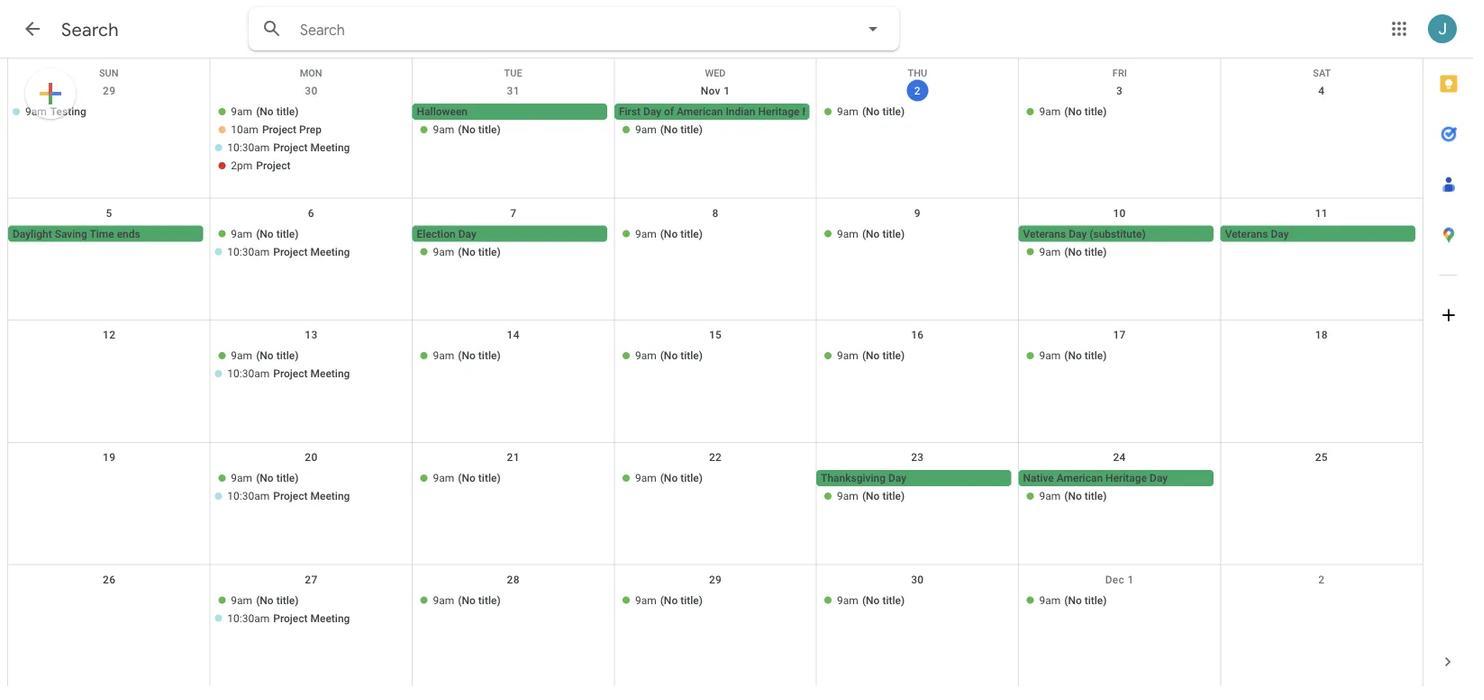 Task type: describe. For each thing, give the bounding box(es) containing it.
cell containing halloween
[[412, 104, 615, 176]]

thanksgiving day button
[[817, 470, 1012, 487]]

1 horizontal spatial 30
[[912, 574, 924, 586]]

dec 1
[[1106, 574, 1134, 586]]

0 horizontal spatial 2
[[915, 84, 921, 97]]

9am testing
[[25, 105, 86, 118]]

cell containing election day
[[412, 226, 615, 262]]

american inside "button"
[[1057, 472, 1103, 485]]

28
[[507, 574, 520, 586]]

thu
[[908, 68, 928, 79]]

10:30am for 6
[[227, 246, 270, 258]]

10:30am project meeting for 20
[[227, 490, 350, 503]]

tue
[[504, 68, 522, 79]]

24
[[1114, 451, 1127, 464]]

go back image
[[22, 18, 43, 40]]

meeting for 13
[[311, 368, 350, 381]]

veterans for veterans day
[[1226, 228, 1269, 240]]

14
[[507, 329, 520, 342]]

10am project prep
[[231, 123, 322, 136]]

project right 2pm
[[256, 160, 291, 172]]

11
[[1316, 207, 1329, 220]]

nov
[[701, 85, 721, 97]]

of
[[664, 105, 674, 118]]

election day button
[[412, 226, 607, 242]]

project for 20
[[273, 490, 308, 503]]

time
[[90, 228, 114, 240]]

day for election day
[[459, 228, 477, 240]]

daylight saving time ends button
[[8, 226, 203, 242]]

1 horizontal spatial 2
[[1319, 574, 1326, 586]]

first day of american indian heritage month button
[[615, 104, 834, 120]]

cell containing native american heritage day
[[1019, 470, 1221, 506]]

project for 30
[[262, 123, 297, 136]]

native american heritage day
[[1024, 472, 1168, 485]]

dec
[[1106, 574, 1125, 586]]

project for 13
[[273, 368, 308, 381]]

meeting for 6
[[311, 246, 350, 258]]

native american heritage day button
[[1019, 470, 1214, 487]]

19
[[103, 451, 116, 464]]

veterans for veterans day (substitute)
[[1024, 228, 1067, 240]]

daylight
[[13, 228, 52, 240]]

american inside button
[[677, 105, 723, 118]]

ends
[[117, 228, 140, 240]]

search
[[61, 18, 119, 41]]

18
[[1316, 329, 1329, 342]]

heritage inside first day of american indian heritage month button
[[759, 105, 800, 118]]

cell containing veterans day (substitute)
[[1019, 226, 1221, 262]]

17
[[1114, 329, 1127, 342]]

row containing 12
[[8, 321, 1423, 443]]

fri
[[1113, 68, 1128, 79]]

wed
[[705, 68, 726, 79]]

election day
[[417, 228, 477, 240]]

2pm
[[231, 160, 253, 172]]

veterans day button
[[1221, 226, 1416, 242]]

25
[[1316, 451, 1329, 464]]

22
[[709, 451, 722, 464]]

day for thanksgiving day
[[889, 472, 907, 485]]

1 10:30am project meeting from the top
[[227, 142, 350, 154]]

sat
[[1314, 68, 1332, 79]]

day for veterans day (substitute)
[[1069, 228, 1087, 240]]

meeting for 20
[[311, 490, 350, 503]]

day for first day of american indian heritage month
[[644, 105, 662, 118]]

23
[[912, 451, 924, 464]]

veterans day (substitute)
[[1024, 228, 1146, 240]]

first day of american indian heritage month
[[619, 105, 834, 118]]

10:30am project meeting for 27
[[227, 612, 350, 625]]

row containing 2
[[8, 77, 1423, 199]]

1 vertical spatial 29
[[709, 574, 722, 586]]

10am
[[231, 123, 259, 136]]

0 horizontal spatial 29
[[103, 85, 116, 97]]

3
[[1117, 85, 1123, 97]]

project down the 10am project prep
[[273, 142, 308, 154]]

1 for nov 1
[[724, 85, 730, 97]]

search image
[[254, 11, 290, 47]]

21
[[507, 451, 520, 464]]

veterans day
[[1226, 228, 1290, 240]]



Task type: vqa. For each thing, say whether or not it's contained in the screenshot.
Dec 1
yes



Task type: locate. For each thing, give the bounding box(es) containing it.
2 row from the top
[[8, 77, 1423, 199]]

halloween button
[[412, 104, 607, 120]]

5 row from the top
[[8, 443, 1423, 566]]

1 vertical spatial 1
[[1128, 574, 1134, 586]]

month
[[803, 105, 834, 118]]

heritage right indian
[[759, 105, 800, 118]]

heritage
[[759, 105, 800, 118], [1106, 472, 1148, 485]]

search options image
[[855, 11, 892, 47]]

4 meeting from the top
[[311, 490, 350, 503]]

1 vertical spatial heritage
[[1106, 472, 1148, 485]]

5 meeting from the top
[[311, 612, 350, 625]]

project up 13
[[273, 246, 308, 258]]

9am (no title)
[[231, 105, 299, 118], [838, 105, 905, 118], [1040, 105, 1107, 118], [433, 123, 501, 136], [635, 123, 703, 136], [231, 228, 299, 240], [635, 228, 703, 240], [838, 228, 905, 240], [433, 246, 501, 258], [1040, 246, 1107, 258], [231, 350, 299, 363], [433, 350, 501, 363], [635, 350, 703, 363], [838, 350, 905, 363], [1040, 350, 1107, 363], [231, 472, 299, 485], [433, 472, 501, 485], [635, 472, 703, 485], [838, 490, 905, 503], [1040, 490, 1107, 503], [231, 594, 299, 607], [433, 594, 501, 607], [635, 594, 703, 607], [838, 594, 905, 607], [1040, 594, 1107, 607]]

0 vertical spatial 30
[[305, 85, 318, 97]]

1 for dec 1
[[1128, 574, 1134, 586]]

4 row from the top
[[8, 321, 1423, 443]]

daylight saving time ends
[[13, 228, 140, 240]]

3 meeting from the top
[[311, 368, 350, 381]]

7
[[510, 207, 517, 220]]

day inside "button"
[[1150, 472, 1168, 485]]

10:30am project meeting for 13
[[227, 368, 350, 381]]

1 right nov
[[724, 85, 730, 97]]

1 row from the top
[[8, 59, 1423, 79]]

None search field
[[249, 7, 900, 50]]

9am
[[25, 105, 47, 118], [231, 105, 253, 118], [838, 105, 859, 118], [1040, 105, 1061, 118], [433, 123, 455, 136], [635, 123, 657, 136], [231, 228, 253, 240], [635, 228, 657, 240], [838, 228, 859, 240], [433, 246, 455, 258], [1040, 246, 1061, 258], [231, 350, 253, 363], [433, 350, 455, 363], [635, 350, 657, 363], [838, 350, 859, 363], [1040, 350, 1061, 363], [231, 472, 253, 485], [433, 472, 455, 485], [635, 472, 657, 485], [838, 490, 859, 503], [1040, 490, 1061, 503], [231, 594, 253, 607], [433, 594, 455, 607], [635, 594, 657, 607], [838, 594, 859, 607], [1040, 594, 1061, 607]]

row containing 19
[[8, 443, 1423, 566]]

mon
[[300, 68, 322, 79]]

row
[[8, 59, 1423, 79], [8, 77, 1423, 199], [8, 199, 1423, 321], [8, 321, 1423, 443], [8, 443, 1423, 566], [8, 566, 1423, 688]]

10:30am project meeting down 27 in the left of the page
[[227, 612, 350, 625]]

10:30am project meeting down 13
[[227, 368, 350, 381]]

cell
[[210, 104, 413, 176], [412, 104, 615, 176], [615, 104, 834, 176], [1221, 104, 1423, 176], [210, 226, 413, 262], [412, 226, 615, 262], [1019, 226, 1221, 262], [8, 348, 210, 384], [210, 348, 413, 384], [1221, 348, 1423, 384], [8, 470, 210, 506], [210, 470, 413, 506], [817, 470, 1019, 506], [1019, 470, 1221, 506], [1221, 470, 1423, 506], [8, 593, 210, 629], [210, 593, 413, 629], [1221, 593, 1423, 629]]

veterans inside button
[[1024, 228, 1067, 240]]

meeting for 27
[[311, 612, 350, 625]]

0 vertical spatial 1
[[724, 85, 730, 97]]

2 meeting from the top
[[311, 246, 350, 258]]

3 10:30am from the top
[[227, 368, 270, 381]]

0 vertical spatial american
[[677, 105, 723, 118]]

5 10:30am project meeting from the top
[[227, 612, 350, 625]]

native
[[1024, 472, 1055, 485]]

heritage down 24
[[1106, 472, 1148, 485]]

6
[[308, 207, 315, 220]]

10:30am for 27
[[227, 612, 270, 625]]

first
[[619, 105, 641, 118]]

1 horizontal spatial veterans
[[1226, 228, 1269, 240]]

0 vertical spatial heritage
[[759, 105, 800, 118]]

(substitute)
[[1090, 228, 1146, 240]]

halloween
[[417, 105, 468, 118]]

10:30am project meeting down 20
[[227, 490, 350, 503]]

13
[[305, 329, 318, 342]]

3 row from the top
[[8, 199, 1423, 321]]

3 10:30am project meeting from the top
[[227, 368, 350, 381]]

1 10:30am from the top
[[227, 142, 270, 154]]

day for veterans day
[[1271, 228, 1290, 240]]

10:30am for 13
[[227, 368, 270, 381]]

1 vertical spatial american
[[1057, 472, 1103, 485]]

0 vertical spatial 29
[[103, 85, 116, 97]]

4
[[1319, 85, 1326, 97]]

1 horizontal spatial heritage
[[1106, 472, 1148, 485]]

6 row from the top
[[8, 566, 1423, 688]]

row containing 26
[[8, 566, 1423, 688]]

2 veterans from the left
[[1226, 228, 1269, 240]]

2pm project
[[231, 160, 291, 172]]

cell containing thanksgiving day
[[817, 470, 1019, 506]]

5 10:30am from the top
[[227, 612, 270, 625]]

2
[[915, 84, 921, 97], [1319, 574, 1326, 586]]

project left prep
[[262, 123, 297, 136]]

veterans
[[1024, 228, 1067, 240], [1226, 228, 1269, 240]]

meeting down prep
[[311, 142, 350, 154]]

american down nov
[[677, 105, 723, 118]]

0 vertical spatial 2
[[915, 84, 921, 97]]

meeting down 20
[[311, 490, 350, 503]]

sun
[[99, 68, 119, 79]]

thanksgiving day
[[821, 472, 907, 485]]

10:30am for 20
[[227, 490, 270, 503]]

10:30am project meeting down 6
[[227, 246, 350, 258]]

grid containing 2
[[7, 59, 1423, 688]]

indian
[[726, 105, 756, 118]]

search heading
[[61, 18, 119, 41]]

american right native
[[1057, 472, 1103, 485]]

5
[[106, 207, 112, 220]]

meeting down 6
[[311, 246, 350, 258]]

1 horizontal spatial 29
[[709, 574, 722, 586]]

american
[[677, 105, 723, 118], [1057, 472, 1103, 485]]

4 10:30am from the top
[[227, 490, 270, 503]]

project down 20
[[273, 490, 308, 503]]

15
[[709, 329, 722, 342]]

testing
[[50, 105, 86, 118]]

9
[[915, 207, 921, 220]]

27
[[305, 574, 318, 586]]

0 horizontal spatial heritage
[[759, 105, 800, 118]]

10:30am project meeting for 6
[[227, 246, 350, 258]]

title)
[[276, 105, 299, 118], [883, 105, 905, 118], [1085, 105, 1107, 118], [479, 123, 501, 136], [681, 123, 703, 136], [276, 228, 299, 240], [681, 228, 703, 240], [883, 228, 905, 240], [479, 246, 501, 258], [1085, 246, 1107, 258], [276, 350, 299, 363], [479, 350, 501, 363], [681, 350, 703, 363], [883, 350, 905, 363], [1085, 350, 1107, 363], [276, 472, 299, 485], [479, 472, 501, 485], [681, 472, 703, 485], [883, 490, 905, 503], [1085, 490, 1107, 503], [276, 594, 299, 607], [479, 594, 501, 607], [681, 594, 703, 607], [883, 594, 905, 607], [1085, 594, 1107, 607]]

Search text field
[[300, 21, 812, 39]]

12
[[103, 329, 116, 342]]

1 veterans from the left
[[1024, 228, 1067, 240]]

day
[[644, 105, 662, 118], [459, 228, 477, 240], [1069, 228, 1087, 240], [1271, 228, 1290, 240], [889, 472, 907, 485], [1150, 472, 1168, 485]]

project for 27
[[273, 612, 308, 625]]

10:30am project meeting
[[227, 142, 350, 154], [227, 246, 350, 258], [227, 368, 350, 381], [227, 490, 350, 503], [227, 612, 350, 625]]

20
[[305, 451, 318, 464]]

veterans inside button
[[1226, 228, 1269, 240]]

1 horizontal spatial american
[[1057, 472, 1103, 485]]

project
[[262, 123, 297, 136], [273, 142, 308, 154], [256, 160, 291, 172], [273, 246, 308, 258], [273, 368, 308, 381], [273, 490, 308, 503], [273, 612, 308, 625]]

row containing sun
[[8, 59, 1423, 79]]

election
[[417, 228, 456, 240]]

2 10:30am project meeting from the top
[[227, 246, 350, 258]]

0 horizontal spatial american
[[677, 105, 723, 118]]

day inside button
[[459, 228, 477, 240]]

day inside button
[[1271, 228, 1290, 240]]

prep
[[299, 123, 322, 136]]

project down 27 in the left of the page
[[273, 612, 308, 625]]

0 horizontal spatial 1
[[724, 85, 730, 97]]

project for 6
[[273, 246, 308, 258]]

30
[[305, 85, 318, 97], [912, 574, 924, 586]]

veterans day (substitute) button
[[1019, 226, 1214, 242]]

1 horizontal spatial 1
[[1128, 574, 1134, 586]]

1 vertical spatial 30
[[912, 574, 924, 586]]

(no
[[256, 105, 274, 118], [863, 105, 880, 118], [1065, 105, 1082, 118], [458, 123, 476, 136], [660, 123, 678, 136], [256, 228, 274, 240], [660, 228, 678, 240], [863, 228, 880, 240], [458, 246, 476, 258], [1065, 246, 1082, 258], [256, 350, 274, 363], [458, 350, 476, 363], [660, 350, 678, 363], [863, 350, 880, 363], [1065, 350, 1082, 363], [256, 472, 274, 485], [458, 472, 476, 485], [660, 472, 678, 485], [863, 490, 880, 503], [1065, 490, 1082, 503], [256, 594, 274, 607], [458, 594, 476, 607], [660, 594, 678, 607], [863, 594, 880, 607], [1065, 594, 1082, 607]]

4 10:30am project meeting from the top
[[227, 490, 350, 503]]

16
[[912, 329, 924, 342]]

1
[[724, 85, 730, 97], [1128, 574, 1134, 586]]

29
[[103, 85, 116, 97], [709, 574, 722, 586]]

26
[[103, 574, 116, 586]]

0 horizontal spatial veterans
[[1024, 228, 1067, 240]]

2 10:30am from the top
[[227, 246, 270, 258]]

saving
[[55, 228, 87, 240]]

grid
[[7, 59, 1423, 688]]

1 right the dec
[[1128, 574, 1134, 586]]

8
[[713, 207, 719, 220]]

project down 13
[[273, 368, 308, 381]]

cell containing first day of american indian heritage month
[[615, 104, 834, 176]]

row containing 5
[[8, 199, 1423, 321]]

10
[[1114, 207, 1127, 220]]

31
[[507, 85, 520, 97]]

tab list
[[1424, 59, 1474, 637]]

meeting
[[311, 142, 350, 154], [311, 246, 350, 258], [311, 368, 350, 381], [311, 490, 350, 503], [311, 612, 350, 625]]

thanksgiving
[[821, 472, 886, 485]]

10:30am project meeting down the 10am project prep
[[227, 142, 350, 154]]

nov 1
[[701, 85, 730, 97]]

0 horizontal spatial 30
[[305, 85, 318, 97]]

meeting down 13
[[311, 368, 350, 381]]

1 vertical spatial 2
[[1319, 574, 1326, 586]]

10:30am
[[227, 142, 270, 154], [227, 246, 270, 258], [227, 368, 270, 381], [227, 490, 270, 503], [227, 612, 270, 625]]

1 meeting from the top
[[311, 142, 350, 154]]

heritage inside the native american heritage day "button"
[[1106, 472, 1148, 485]]

meeting down 27 in the left of the page
[[311, 612, 350, 625]]



